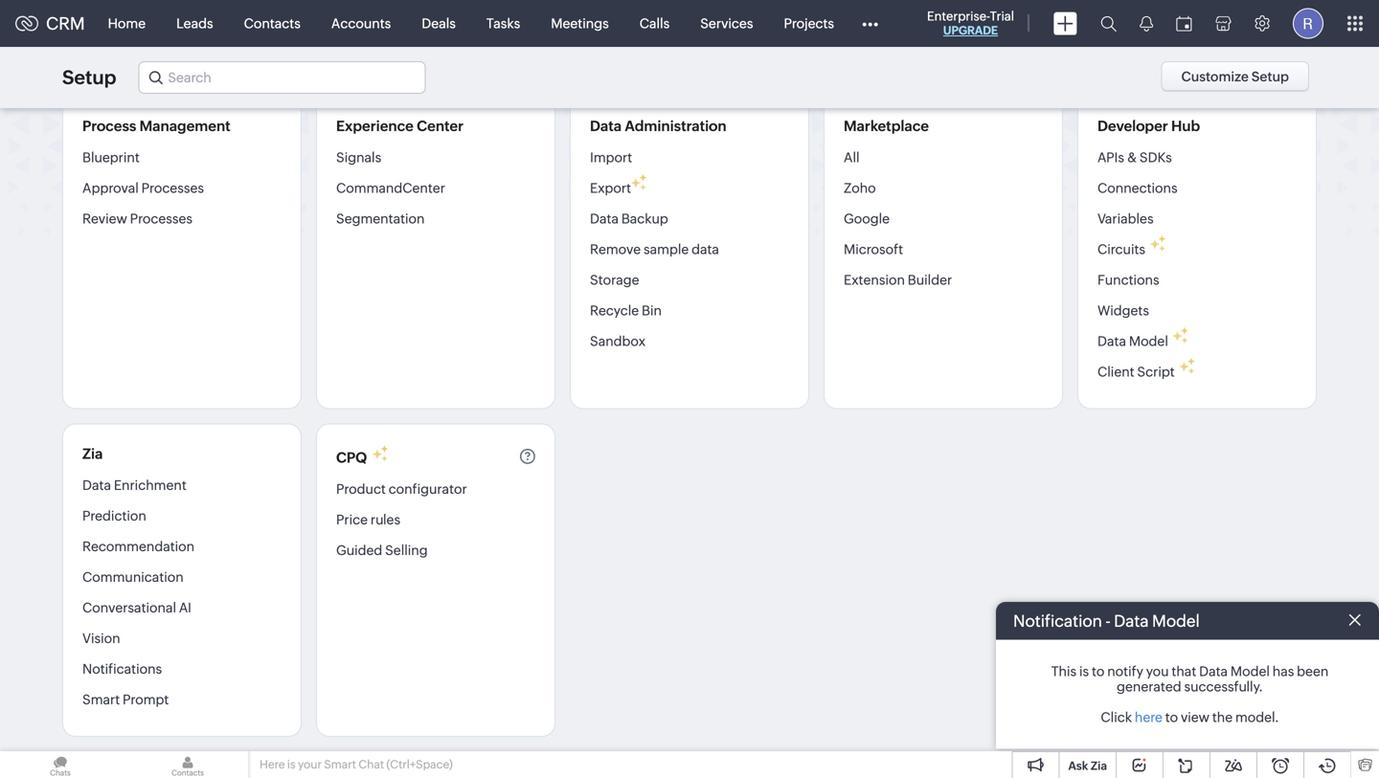 Task type: vqa. For each thing, say whether or not it's contained in the screenshot.
Extension Builder
yes



Task type: locate. For each thing, give the bounding box(es) containing it.
0 horizontal spatial smart
[[82, 693, 120, 708]]

setup inside button
[[1252, 69, 1290, 84]]

trial
[[990, 9, 1015, 23]]

signals link
[[336, 149, 382, 173]]

to
[[1092, 664, 1105, 680], [1166, 710, 1179, 726]]

data right -
[[1114, 612, 1149, 631]]

smart down notifications
[[82, 693, 120, 708]]

segmentation link
[[336, 204, 425, 234]]

0 horizontal spatial zia
[[82, 446, 103, 463]]

setup right customize
[[1252, 69, 1290, 84]]

0 horizontal spatial setup
[[62, 67, 116, 89]]

1 vertical spatial processes
[[130, 211, 193, 227]]

ai
[[179, 601, 191, 616]]

data model
[[1098, 334, 1169, 349]]

notification - data model
[[1014, 612, 1200, 631]]

calendar image
[[1177, 16, 1193, 31]]

is left your
[[287, 759, 296, 772]]

sample
[[644, 242, 689, 257]]

1 vertical spatial is
[[287, 759, 296, 772]]

contacts image
[[127, 752, 248, 779]]

processes up the review processes link
[[141, 181, 204, 196]]

0 vertical spatial to
[[1092, 664, 1105, 680]]

price
[[336, 513, 368, 528]]

processes down approval processes
[[130, 211, 193, 227]]

&
[[1128, 150, 1137, 165]]

chats image
[[0, 752, 121, 779]]

data up import
[[590, 118, 622, 135]]

variables link
[[1098, 204, 1154, 234]]

data for data backup
[[590, 211, 619, 227]]

that
[[1172, 664, 1197, 680]]

administration
[[625, 118, 727, 135]]

model up that
[[1153, 612, 1200, 631]]

recommendation link
[[82, 532, 195, 562]]

notifications
[[82, 662, 162, 677]]

storage
[[590, 273, 640, 288]]

widgets
[[1098, 303, 1150, 319]]

0 vertical spatial is
[[1080, 664, 1090, 680]]

this
[[1052, 664, 1077, 680]]

0 vertical spatial zia
[[82, 446, 103, 463]]

microsoft
[[844, 242, 904, 257]]

recycle bin
[[590, 303, 662, 319]]

is inside this is to notify you that data model has been generated successfully.
[[1080, 664, 1090, 680]]

price rules link
[[336, 505, 401, 536]]

zia up data enrichment
[[82, 446, 103, 463]]

signals
[[336, 150, 382, 165]]

0 vertical spatial processes
[[141, 181, 204, 196]]

crm link
[[15, 14, 85, 33]]

management
[[140, 118, 231, 135]]

generated
[[1117, 680, 1182, 695]]

client
[[1098, 365, 1135, 380]]

0 horizontal spatial to
[[1092, 664, 1105, 680]]

search element
[[1089, 0, 1129, 47]]

1 horizontal spatial to
[[1166, 710, 1179, 726]]

2 vertical spatial model
[[1231, 664, 1270, 680]]

sandbox
[[590, 334, 646, 349]]

-
[[1106, 612, 1111, 631]]

zoho link
[[844, 173, 876, 204]]

product configurator link
[[336, 481, 467, 505]]

cpq
[[336, 450, 367, 467]]

smart right your
[[324, 759, 356, 772]]

smart inside 'link'
[[82, 693, 120, 708]]

vision
[[82, 631, 120, 647]]

product
[[336, 482, 386, 497]]

services link
[[685, 0, 769, 46]]

guided selling link
[[336, 536, 428, 566]]

data inside this is to notify you that data model has been generated successfully.
[[1200, 664, 1228, 680]]

accounts
[[331, 16, 391, 31]]

smart
[[82, 693, 120, 708], [324, 759, 356, 772]]

Search text field
[[139, 62, 425, 93]]

notify
[[1108, 664, 1144, 680]]

approval
[[82, 181, 139, 196]]

product configurator
[[336, 482, 467, 497]]

prompt
[[123, 693, 169, 708]]

developer
[[1098, 118, 1169, 135]]

widgets link
[[1098, 296, 1150, 326]]

smart prompt link
[[82, 685, 169, 716]]

process management
[[82, 118, 231, 135]]

data right that
[[1200, 664, 1228, 680]]

here
[[260, 759, 285, 772]]

successfully.
[[1185, 680, 1264, 695]]

enrichment
[[114, 478, 187, 493]]

to for view
[[1166, 710, 1179, 726]]

builder
[[908, 273, 953, 288]]

logo image
[[15, 16, 38, 31]]

data enrichment
[[82, 478, 187, 493]]

data up prediction
[[82, 478, 111, 493]]

notification
[[1014, 612, 1103, 631]]

this is to notify you that data model has been generated successfully.
[[1052, 664, 1329, 695]]

to left notify
[[1092, 664, 1105, 680]]

commandcenter link
[[336, 173, 445, 204]]

to right the here
[[1166, 710, 1179, 726]]

1 horizontal spatial zia
[[1091, 760, 1108, 773]]

data down export
[[590, 211, 619, 227]]

0 horizontal spatial is
[[287, 759, 296, 772]]

model up script
[[1129, 334, 1169, 349]]

review processes
[[82, 211, 193, 227]]

segmentation
[[336, 211, 425, 227]]

is right the this
[[1080, 664, 1090, 680]]

1 vertical spatial to
[[1166, 710, 1179, 726]]

here is your smart chat (ctrl+space)
[[260, 759, 453, 772]]

0 vertical spatial smart
[[82, 693, 120, 708]]

create menu image
[[1054, 12, 1078, 35]]

setup
[[62, 67, 116, 89], [1252, 69, 1290, 84]]

ask
[[1069, 760, 1089, 773]]

to inside this is to notify you that data model has been generated successfully.
[[1092, 664, 1105, 680]]

conversational ai
[[82, 601, 191, 616]]

recycle
[[590, 303, 639, 319]]

functions link
[[1098, 265, 1160, 296]]

signals element
[[1129, 0, 1165, 47]]

1 vertical spatial smart
[[324, 759, 356, 772]]

google link
[[844, 204, 890, 234]]

backup
[[622, 211, 669, 227]]

1 vertical spatial model
[[1153, 612, 1200, 631]]

zia right ask at the right bottom of the page
[[1091, 760, 1108, 773]]

data up client
[[1098, 334, 1127, 349]]

setup up process
[[62, 67, 116, 89]]

approval processes
[[82, 181, 204, 196]]

to for notify
[[1092, 664, 1105, 680]]

contacts
[[244, 16, 301, 31]]

1 horizontal spatial is
[[1080, 664, 1090, 680]]

model.
[[1236, 710, 1280, 726]]

1 horizontal spatial smart
[[324, 759, 356, 772]]

deals
[[422, 16, 456, 31]]

1 horizontal spatial setup
[[1252, 69, 1290, 84]]

rules
[[371, 513, 401, 528]]

calls
[[640, 16, 670, 31]]

model
[[1129, 334, 1169, 349], [1153, 612, 1200, 631], [1231, 664, 1270, 680]]

storage link
[[590, 265, 640, 296]]

bin
[[642, 303, 662, 319]]

None field
[[138, 61, 426, 94]]

data for data administration
[[590, 118, 622, 135]]

model left has
[[1231, 664, 1270, 680]]

model inside this is to notify you that data model has been generated successfully.
[[1231, 664, 1270, 680]]



Task type: describe. For each thing, give the bounding box(es) containing it.
configurator
[[389, 482, 467, 497]]

vision link
[[82, 624, 120, 654]]

hub
[[1172, 118, 1201, 135]]

remove
[[590, 242, 641, 257]]

data backup link
[[590, 204, 669, 234]]

zoho
[[844, 181, 876, 196]]

customize setup link
[[1162, 61, 1317, 92]]

data for data enrichment
[[82, 478, 111, 493]]

extension
[[844, 273, 905, 288]]

data backup
[[590, 211, 669, 227]]

meetings link
[[536, 0, 624, 46]]

process
[[82, 118, 136, 135]]

all
[[844, 150, 860, 165]]

data for data model
[[1098, 334, 1127, 349]]

services
[[701, 16, 754, 31]]

selling
[[385, 543, 428, 559]]

communication link
[[82, 562, 184, 593]]

your
[[298, 759, 322, 772]]

price rules
[[336, 513, 401, 528]]

data administration
[[590, 118, 727, 135]]

blueprint link
[[82, 149, 140, 173]]

approval processes link
[[82, 173, 204, 204]]

leads link
[[161, 0, 229, 46]]

deals link
[[407, 0, 471, 46]]

smart prompt
[[82, 693, 169, 708]]

(ctrl+space)
[[387, 759, 453, 772]]

crm
[[46, 14, 85, 33]]

guided selling
[[336, 543, 428, 559]]

export link
[[590, 173, 632, 204]]

customize
[[1182, 69, 1249, 84]]

chat
[[359, 759, 384, 772]]

conversational ai link
[[82, 593, 191, 624]]

notifications link
[[82, 654, 162, 685]]

0 vertical spatial model
[[1129, 334, 1169, 349]]

circuits
[[1098, 242, 1146, 257]]

connections link
[[1098, 173, 1178, 204]]

is for here
[[287, 759, 296, 772]]

search image
[[1101, 15, 1117, 32]]

communication
[[82, 570, 184, 585]]

sandbox link
[[590, 326, 646, 357]]

enterprise-
[[927, 9, 990, 23]]

functions
[[1098, 273, 1160, 288]]

customize setup button
[[1162, 61, 1310, 92]]

1 vertical spatial zia
[[1091, 760, 1108, 773]]

sdks
[[1140, 150, 1173, 165]]

has
[[1273, 664, 1295, 680]]

upgrade
[[944, 24, 998, 37]]

processes for review processes
[[130, 211, 193, 227]]

leads
[[176, 16, 213, 31]]

tasks
[[487, 16, 521, 31]]

script
[[1138, 365, 1175, 380]]

apis
[[1098, 150, 1125, 165]]

review processes link
[[82, 204, 193, 234]]

projects link
[[769, 0, 850, 46]]

tasks link
[[471, 0, 536, 46]]

remove sample data link
[[590, 234, 720, 265]]

marketplace
[[844, 118, 929, 135]]

processes for approval processes
[[141, 181, 204, 196]]

here link
[[1135, 710, 1163, 726]]

google
[[844, 211, 890, 227]]

projects
[[784, 16, 835, 31]]

profile image
[[1293, 8, 1324, 39]]

client script link
[[1098, 357, 1175, 388]]

circuits link
[[1098, 234, 1146, 265]]

signals image
[[1140, 15, 1154, 32]]

profile element
[[1282, 0, 1336, 46]]

import
[[590, 150, 633, 165]]

Other Modules field
[[850, 8, 891, 39]]

variables
[[1098, 211, 1154, 227]]

apis & sdks link
[[1098, 149, 1173, 173]]

prediction link
[[82, 501, 146, 532]]

remove sample data
[[590, 242, 720, 257]]

prediction
[[82, 509, 146, 524]]

the
[[1213, 710, 1233, 726]]

import link
[[590, 149, 633, 173]]

enterprise-trial upgrade
[[927, 9, 1015, 37]]

is for this
[[1080, 664, 1090, 680]]

guided
[[336, 543, 383, 559]]

create menu element
[[1042, 0, 1089, 46]]

click here to view the model.
[[1101, 710, 1280, 726]]

blueprint
[[82, 150, 140, 165]]

click
[[1101, 710, 1133, 726]]

all link
[[844, 149, 860, 173]]

recommendation
[[82, 539, 195, 555]]

home link
[[93, 0, 161, 46]]

export
[[590, 181, 632, 196]]



